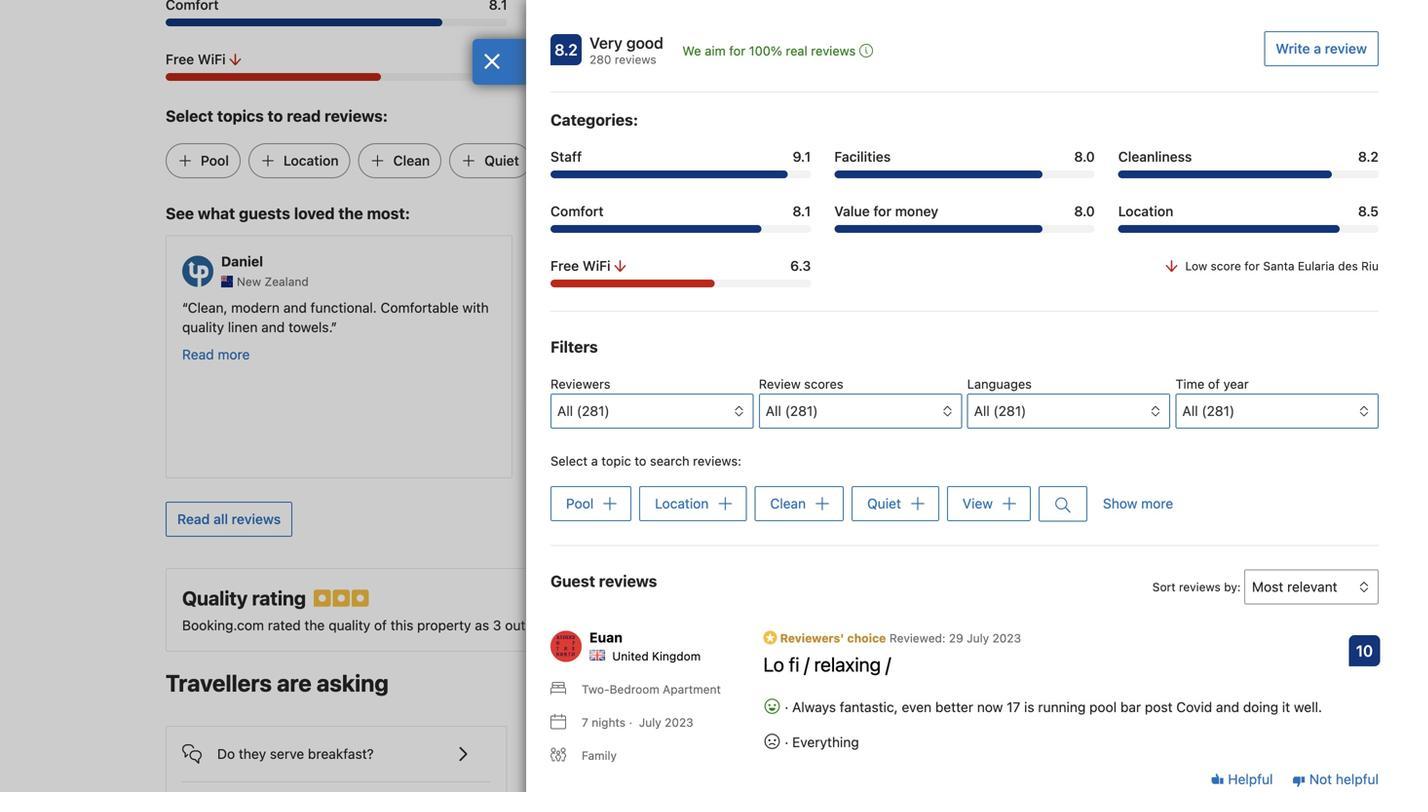 Task type: locate. For each thing, give the bounding box(es) containing it.
is right 17
[[1025, 699, 1035, 715]]

0 horizontal spatial was
[[1050, 339, 1075, 355]]

reviews inside very good 280 reviews
[[615, 53, 657, 66]]

1 vertical spatial free wifi
[[551, 258, 611, 274]]

and down "modern" at the left of page
[[261, 319, 285, 335]]

of left year
[[1209, 377, 1221, 391]]

rated
[[268, 618, 301, 634]]

all for review scores
[[766, 403, 782, 419]]

united kingdom down aleksandra
[[600, 275, 688, 289]]

0 vertical spatial united
[[600, 275, 636, 289]]

0 vertical spatial you
[[978, 319, 1000, 335]]

0 vertical spatial free
[[166, 51, 194, 67]]

(281) down the reviewers
[[577, 403, 610, 419]]

do they serve breakfast? button
[[182, 727, 491, 766]]

100%
[[749, 43, 783, 58]]

1 horizontal spatial quiet
[[868, 496, 902, 512]]

read more
[[182, 347, 250, 363], [545, 386, 613, 402]]

1 horizontal spatial was
[[1193, 319, 1218, 335]]

pool up "guest"
[[566, 496, 594, 512]]

· for · always fantastic, even better now 17 is running pool bar post covid and doing it well.
[[785, 699, 789, 715]]

1 horizontal spatial pool
[[566, 496, 594, 512]]

10
[[1357, 642, 1374, 660]]

0 horizontal spatial wifi
[[198, 51, 226, 67]]

reviews left 'by:'
[[1180, 580, 1221, 594]]

quality left the this
[[329, 618, 371, 634]]

more for clean, modern and functional. comfortable with quality linen and towels.
[[218, 347, 250, 363]]

distance
[[698, 300, 751, 316]]

very good 280 reviews
[[590, 34, 664, 66]]

need
[[1004, 319, 1036, 335]]

the up car
[[908, 378, 932, 394]]

read down clean,
[[182, 347, 214, 363]]

" inside " the flat is incredible, roomy comfy and everything you need just like home. the view was to die for and the pool was great, not too busy. the only cons i would say is that if you don't have a car it is slightly tricky getting to and from santa...
[[908, 300, 914, 316]]

1 vertical spatial quality
[[329, 618, 371, 634]]

quality down clean,
[[182, 319, 224, 335]]

categories:
[[551, 111, 639, 129]]

0 vertical spatial from
[[682, 319, 711, 335]]

area.
[[545, 339, 576, 355]]

2023
[[993, 632, 1022, 645], [665, 716, 694, 730]]

the right rated
[[305, 618, 325, 634]]

more down linen
[[218, 347, 250, 363]]

was
[[1193, 319, 1218, 335], [1050, 339, 1075, 355]]

1 horizontal spatial with
[[688, 746, 714, 762]]

select topics to read reviews:
[[166, 107, 388, 125]]

flat
[[941, 300, 962, 316]]

pool left 'bar'
[[1090, 699, 1117, 715]]

all for time of year
[[1183, 403, 1199, 419]]

1 vertical spatial read more button
[[545, 384, 613, 404]]

kingdom inside this is a carousel with rotating slides. it displays featured reviews of the property. use next and previous buttons to navigate. region
[[639, 275, 688, 289]]

of left 5
[[529, 618, 542, 634]]

0 horizontal spatial reviews:
[[325, 107, 388, 125]]

1 horizontal spatial free wifi 6.3 meter
[[551, 280, 811, 288]]

3 all from the left
[[975, 403, 990, 419]]

·
[[785, 699, 789, 715], [629, 716, 633, 730], [785, 734, 789, 750]]

2 " from the left
[[545, 300, 551, 316]]

1 vertical spatial clean
[[771, 496, 806, 512]]

" left "modern" at the left of page
[[182, 300, 188, 316]]

4 all from the left
[[1183, 403, 1199, 419]]

" up area.
[[545, 300, 551, 316]]

more right 'show'
[[1142, 496, 1174, 512]]

staff 9.1 meter
[[551, 171, 811, 178]]

reviews: right search at left
[[693, 454, 742, 468]]

(281) down i
[[994, 403, 1027, 419]]

all (281) button for reviewers
[[551, 394, 754, 429]]

1 horizontal spatial select
[[551, 454, 588, 468]]

free wifi up 'united kingdom' icon on the top left of the page
[[551, 258, 611, 274]]

all (281) for time of year
[[1183, 403, 1235, 419]]

1 all from the left
[[558, 403, 573, 419]]

6.3 left the scored 8.2 element
[[487, 51, 508, 67]]

to up balcony, on the right
[[755, 300, 767, 316]]

as right such
[[701, 618, 716, 634]]

good down area.
[[545, 358, 579, 374]]

a left balcony?
[[718, 746, 725, 762]]

reviews right real at the top of the page
[[811, 43, 856, 58]]

wifi for bottommost free wifi 6.3 meter
[[583, 258, 611, 274]]

all down the reviewers
[[558, 403, 573, 419]]

2 all from the left
[[766, 403, 782, 419]]

2 all (281) button from the left
[[759, 394, 963, 429]]

1 vertical spatial good
[[545, 358, 579, 374]]

see what guests loved the most:
[[166, 204, 410, 223]]

helpful
[[1225, 772, 1274, 788]]

location,
[[589, 300, 643, 316]]

with right rooms
[[688, 746, 714, 762]]

3 (281) from the left
[[994, 403, 1027, 419]]

to left read
[[268, 107, 283, 125]]

reviews down good
[[615, 53, 657, 66]]

location down cleanliness
[[1119, 203, 1174, 219]]

rated very good element
[[590, 31, 664, 55]]

all (281) down the reviewers
[[558, 403, 610, 419]]

1 horizontal spatial you
[[1127, 378, 1150, 394]]

" down only
[[953, 417, 960, 433]]

1 horizontal spatial from
[[1147, 397, 1176, 413]]

1 vertical spatial view
[[963, 496, 993, 512]]

2023 up are there rooms with a balcony?
[[665, 716, 694, 730]]

relaxing
[[815, 653, 881, 676]]

we aim for 100% real reviews
[[683, 43, 856, 58]]

all (281) button for languages
[[968, 394, 1171, 429]]

4 all (281) from the left
[[1183, 403, 1235, 419]]

3 all (281) from the left
[[975, 403, 1027, 419]]

8.0
[[1075, 149, 1095, 165], [1075, 203, 1095, 219]]

location down read
[[284, 153, 339, 169]]

0 vertical spatial more
[[218, 347, 250, 363]]

0 horizontal spatial view
[[574, 153, 605, 169]]

· left 'always' at the bottom
[[785, 699, 789, 715]]

1 horizontal spatial more
[[580, 386, 613, 402]]

year
[[1224, 377, 1249, 391]]

1 vertical spatial it
[[1283, 699, 1291, 715]]

select for select topics to read reviews:
[[166, 107, 213, 125]]

" for towels.
[[331, 319, 337, 335]]

0 horizontal spatial clean
[[393, 153, 430, 169]]

1 horizontal spatial of
[[529, 618, 542, 634]]

with inside the " clean, modern and functional. comfortable with quality linen and towels.
[[463, 300, 489, 316]]

helpful
[[1337, 772, 1379, 788]]

show
[[1104, 496, 1138, 512]]

0 vertical spatial select
[[166, 107, 213, 125]]

a
[[1314, 40, 1322, 57], [908, 397, 915, 413], [591, 454, 598, 468], [718, 746, 725, 762]]

(281) for review scores
[[785, 403, 818, 419]]

1 horizontal spatial july
[[967, 632, 990, 645]]

sized
[[618, 339, 651, 355]]

0 horizontal spatial from
[[682, 319, 711, 335]]

1 vertical spatial read
[[545, 386, 577, 402]]

2 vertical spatial read
[[177, 511, 210, 527]]

for right the value
[[874, 203, 892, 219]]

1 horizontal spatial "
[[545, 300, 551, 316]]

aleksandra
[[584, 254, 660, 270]]

comfy
[[1092, 300, 1131, 316]]

read all reviews button
[[166, 502, 293, 537]]

everything
[[908, 319, 974, 335]]

8.2 left 280
[[555, 40, 578, 59]]

0 horizontal spatial with
[[463, 300, 489, 316]]

pool
[[201, 153, 229, 169], [566, 496, 594, 512]]

0 vertical spatial was
[[1193, 319, 1218, 335]]

0 horizontal spatial more
[[218, 347, 250, 363]]

0 horizontal spatial free
[[166, 51, 194, 67]]

view up busy.
[[1161, 319, 1190, 335]]

0 horizontal spatial "
[[331, 319, 337, 335]]

7
[[582, 716, 589, 730]]

and up area.
[[545, 319, 568, 335]]

1 horizontal spatial /
[[886, 653, 891, 676]]

3 all (281) button from the left
[[968, 394, 1171, 429]]

a inside 'are there rooms with a balcony?' button
[[718, 746, 725, 762]]

free wifi up topics on the left of page
[[166, 51, 226, 67]]

reviews up factors
[[599, 572, 657, 591]]

1 horizontal spatial read more button
[[545, 384, 613, 404]]

say
[[1048, 378, 1069, 394]]

wifi
[[198, 51, 226, 67], [583, 258, 611, 274]]

2 (281) from the left
[[785, 403, 818, 419]]

a left car
[[908, 397, 915, 413]]

was down just
[[1050, 339, 1075, 355]]

1 vertical spatial comfort 8.1 meter
[[551, 225, 811, 233]]

1 vertical spatial from
[[1147, 397, 1176, 413]]

1 / from the left
[[805, 653, 810, 676]]

to down if
[[1104, 397, 1116, 413]]

good down shops.
[[580, 339, 614, 355]]

from inside " great location, walking distance to the beach and shops. nice view from the balcony, quiet area. good sized pool. good communication, instructions easy to follow.
[[682, 319, 711, 335]]

read for great location, walking distance to the beach and shops. nice view from the balcony, quiet area. good sized pool. good communication, instructions easy to follow.
[[545, 386, 577, 402]]

4 all (281) button from the left
[[1176, 394, 1379, 429]]

all for languages
[[975, 403, 990, 419]]

all down cons
[[975, 403, 990, 419]]

wifi for top free wifi 6.3 meter
[[198, 51, 226, 67]]

wifi up topics on the left of page
[[198, 51, 226, 67]]

1 horizontal spatial 8.2
[[1359, 149, 1379, 165]]

2 / from the left
[[886, 653, 891, 676]]

· right balcony?
[[785, 734, 789, 750]]

eularia
[[1298, 259, 1336, 273]]

all (281) down have on the top
[[1183, 403, 1235, 419]]

not helpful button
[[1293, 770, 1379, 790]]

location down search at left
[[655, 496, 709, 512]]

out
[[505, 618, 526, 634]]

1 vertical spatial 6.3
[[791, 258, 811, 274]]

the up the too at the top right
[[1133, 319, 1157, 335]]

1 all (281) from the left
[[558, 403, 610, 419]]

and inside " great location, walking distance to the beach and shops. nice view from the balcony, quiet area. good sized pool. good communication, instructions easy to follow.
[[545, 319, 568, 335]]

reviews: right read
[[325, 107, 388, 125]]

this is a carousel with rotating slides. it displays featured reviews of the property. use next and previous buttons to navigate. region
[[150, 228, 1254, 486]]

2 horizontal spatial of
[[1209, 377, 1221, 391]]

3 " from the left
[[908, 300, 914, 316]]

2 8.0 from the top
[[1075, 203, 1095, 219]]

tricky
[[1017, 397, 1052, 413]]

select left topics on the left of page
[[166, 107, 213, 125]]

0 horizontal spatial it
[[942, 397, 950, 413]]

july right the 29
[[967, 632, 990, 645]]

" inside the " clean, modern and functional. comfortable with quality linen and towels.
[[182, 300, 188, 316]]

guests
[[239, 204, 290, 223]]

1 vertical spatial was
[[1050, 339, 1075, 355]]

read down area.
[[545, 386, 577, 402]]

2023 right the 29
[[993, 632, 1022, 645]]

1 vertical spatial wifi
[[583, 258, 611, 274]]

all down review
[[766, 403, 782, 419]]

0 horizontal spatial free wifi 6.3 meter
[[166, 73, 508, 81]]

to left "die"
[[908, 339, 920, 355]]

and right location
[[865, 618, 888, 634]]

select left topic
[[551, 454, 588, 468]]

6.3 for top free wifi 6.3 meter
[[487, 51, 508, 67]]

29
[[949, 632, 964, 645]]

wifi up 'united kingdom' icon on the top left of the page
[[583, 258, 611, 274]]

1 horizontal spatial pool
[[1090, 699, 1117, 715]]

0 horizontal spatial read more
[[182, 347, 250, 363]]

fantastic,
[[840, 699, 898, 715]]

6.3 up beach
[[791, 258, 811, 274]]

0 vertical spatial free wifi
[[166, 51, 226, 67]]

1 8.0 from the top
[[1075, 149, 1095, 165]]

as
[[475, 618, 489, 634], [701, 618, 716, 634]]

1 vertical spatial 8.2
[[1359, 149, 1379, 165]]

" down functional.
[[331, 319, 337, 335]]

free wifi
[[166, 51, 226, 67], [551, 258, 611, 274]]

for right 'aim' in the top of the page
[[730, 43, 746, 58]]

from inside " the flat is incredible, roomy comfy and everything you need just like home. the view was to die for and the pool was great, not too busy. the only cons i would say is that if you don't have a car it is slightly tricky getting to and from santa...
[[1147, 397, 1176, 413]]

real
[[786, 43, 808, 58]]

1 vertical spatial with
[[688, 746, 714, 762]]

home.
[[1090, 319, 1130, 335]]

for
[[730, 43, 746, 58], [874, 203, 892, 219], [1245, 259, 1260, 273], [947, 339, 964, 355]]

1 (281) from the left
[[577, 403, 610, 419]]

are there rooms with a balcony?
[[583, 746, 785, 762]]

0 vertical spatial it
[[942, 397, 950, 413]]

2 horizontal spatial "
[[908, 300, 914, 316]]

0 horizontal spatial 8.2
[[555, 40, 578, 59]]

2 horizontal spatial location
[[1119, 203, 1174, 219]]

" for need
[[953, 417, 960, 433]]

is right say
[[1073, 378, 1083, 394]]

of inside filter reviews region
[[1209, 377, 1221, 391]]

/ right fi
[[805, 653, 810, 676]]

read more for great location, walking distance to the beach and shops. nice view from the balcony, quiet area. good sized pool. good communication, instructions easy to follow.
[[545, 386, 613, 402]]

to right topic
[[635, 454, 647, 468]]

1 vertical spatial more
[[580, 386, 613, 402]]

all (281) down i
[[975, 403, 1027, 419]]

and up cons
[[968, 339, 991, 355]]

see
[[166, 204, 194, 223]]

free for bottommost free wifi 6.3 meter
[[551, 258, 579, 274]]

reviewers'
[[780, 632, 845, 645]]

1 horizontal spatial 6.3
[[791, 258, 811, 274]]

1 vertical spatial you
[[1127, 378, 1150, 394]]

facilities,
[[719, 618, 775, 634]]

pool
[[1019, 339, 1046, 355], [1090, 699, 1117, 715]]

just
[[1039, 319, 1062, 335]]

read all reviews
[[177, 511, 281, 527]]

read inside button
[[177, 511, 210, 527]]

1 vertical spatial pool
[[1090, 699, 1117, 715]]

all (281) down review scores
[[766, 403, 818, 419]]

rating
[[252, 587, 306, 610]]

kingdom down such
[[652, 650, 701, 663]]

the down need
[[995, 339, 1015, 355]]

walking
[[646, 300, 694, 316]]

0 horizontal spatial view
[[650, 319, 678, 335]]

(281) down review scores
[[785, 403, 818, 419]]

free wifi 6.3 meter
[[166, 73, 508, 81], [551, 280, 811, 288]]

united
[[600, 275, 636, 289], [613, 650, 649, 663]]

8.2
[[555, 40, 578, 59], [1359, 149, 1379, 165]]

pool down need
[[1019, 339, 1046, 355]]

read more down 'filters' at the left of the page
[[545, 386, 613, 402]]

1 vertical spatial location
[[1119, 203, 1174, 219]]

0 horizontal spatial select
[[166, 107, 213, 125]]

6.3
[[487, 51, 508, 67], [791, 258, 811, 274]]

1 horizontal spatial reviews:
[[693, 454, 742, 468]]

united kingdom inside this is a carousel with rotating slides. it displays featured reviews of the property. use next and previous buttons to navigate. region
[[600, 275, 688, 289]]

1 horizontal spatial view
[[1161, 319, 1190, 335]]

0 horizontal spatial location
[[284, 153, 339, 169]]

do they serve breakfast?
[[217, 746, 374, 762]]

1 vertical spatial 2023
[[665, 716, 694, 730]]

1 horizontal spatial read more
[[545, 386, 613, 402]]

2 all (281) from the left
[[766, 403, 818, 419]]

1 all (281) button from the left
[[551, 394, 754, 429]]

comfort 8.1 meter
[[166, 18, 508, 26], [551, 225, 811, 233]]

reviewed: 29 july 2023
[[890, 632, 1022, 645]]

roomy
[[1049, 300, 1088, 316]]

cleanliness 8.2 meter
[[1119, 171, 1379, 178]]

2 view from the left
[[1161, 319, 1190, 335]]

0 vertical spatial with
[[463, 300, 489, 316]]

8.2 up 8.5
[[1359, 149, 1379, 165]]

it left well.
[[1283, 699, 1291, 715]]

0 horizontal spatial 6.3
[[487, 51, 508, 67]]

4 (281) from the left
[[1202, 403, 1235, 419]]

facilities
[[835, 149, 891, 165]]

guest
[[551, 572, 596, 591]]

1 vertical spatial free
[[551, 258, 579, 274]]

1 vertical spatial ·
[[629, 716, 633, 730]]

united kingdom
[[600, 275, 688, 289], [613, 650, 701, 663]]

review
[[1326, 40, 1368, 57]]

1 vertical spatial pool
[[566, 496, 594, 512]]

scores
[[805, 377, 844, 391]]

1 horizontal spatial wifi
[[583, 258, 611, 274]]

you right if
[[1127, 378, 1150, 394]]

1 horizontal spatial as
[[701, 618, 716, 634]]

free for top free wifi 6.3 meter
[[166, 51, 194, 67]]

1 view from the left
[[650, 319, 678, 335]]

and left doing
[[1217, 699, 1240, 715]]

0 vertical spatial the
[[914, 300, 938, 316]]

united down aleksandra
[[600, 275, 636, 289]]

the right "loved"
[[339, 204, 363, 223]]

as left 3
[[475, 618, 489, 634]]

most:
[[367, 204, 410, 223]]

280
[[590, 53, 612, 66]]

easy
[[764, 358, 794, 374]]

they
[[239, 746, 266, 762]]

from down walking
[[682, 319, 711, 335]]

to
[[268, 107, 283, 125], [755, 300, 767, 316], [908, 339, 920, 355], [797, 358, 810, 374], [1104, 397, 1116, 413], [635, 454, 647, 468]]

united down euan
[[613, 650, 649, 663]]

you down incredible,
[[978, 319, 1000, 335]]

0 vertical spatial read more
[[182, 347, 250, 363]]

for right "die"
[[947, 339, 964, 355]]

0 vertical spatial wifi
[[198, 51, 226, 67]]

1 horizontal spatial 2023
[[993, 632, 1022, 645]]

it
[[942, 397, 950, 413], [1283, 699, 1291, 715]]

santa...
[[908, 417, 953, 433]]

0 horizontal spatial good
[[545, 358, 579, 374]]

"
[[331, 319, 337, 335], [953, 417, 960, 433]]

" up everything on the top right of page
[[908, 300, 914, 316]]

pool down topics on the left of page
[[201, 153, 229, 169]]

0 horizontal spatial comfort 8.1 meter
[[166, 18, 508, 26]]

1 horizontal spatial comfort 8.1 meter
[[551, 225, 811, 233]]

" inside " great location, walking distance to the beach and shops. nice view from the balcony, quiet area. good sized pool. good communication, instructions easy to follow.
[[545, 300, 551, 316]]

facilities 8.0 meter
[[835, 171, 1095, 178]]

0 vertical spatial united kingdom
[[600, 275, 688, 289]]

helpful button
[[1211, 770, 1274, 790]]

1 " from the left
[[182, 300, 188, 316]]

are
[[583, 746, 604, 762]]

/ down choice
[[886, 653, 891, 676]]

july
[[967, 632, 990, 645], [639, 716, 662, 730]]

scored 10 element
[[1350, 635, 1381, 667]]



Task type: vqa. For each thing, say whether or not it's contained in the screenshot.


Task type: describe. For each thing, give the bounding box(es) containing it.
8.5
[[1359, 203, 1379, 219]]

(281) for time of year
[[1202, 403, 1235, 419]]

topics
[[217, 107, 264, 125]]

value
[[835, 203, 870, 219]]

2 as from the left
[[701, 618, 716, 634]]

by:
[[1225, 580, 1241, 594]]

cleanliness
[[1119, 149, 1193, 165]]

8.0 for facilities
[[1075, 149, 1095, 165]]

· for · everything
[[785, 734, 789, 750]]

search
[[650, 454, 690, 468]]

1 horizontal spatial clean
[[771, 496, 806, 512]]

euan
[[590, 630, 623, 646]]

1 vertical spatial united kingdom
[[613, 650, 701, 663]]

towels.
[[289, 319, 331, 335]]

free wifi for bottommost free wifi 6.3 meter
[[551, 258, 611, 274]]

not
[[1310, 772, 1333, 788]]

· everything
[[781, 734, 860, 750]]

0 horizontal spatial of
[[374, 618, 387, 634]]

we
[[683, 43, 702, 58]]

bar
[[1121, 699, 1142, 715]]

rooms
[[644, 746, 684, 762]]

value for money 8.0 meter
[[835, 225, 1095, 233]]

a left topic
[[591, 454, 598, 468]]

read for clean, modern and functional. comfortable with quality linen and towels.
[[182, 347, 214, 363]]

1 horizontal spatial it
[[1283, 699, 1291, 715]]

new zealand
[[237, 275, 309, 289]]

not helpful
[[1306, 772, 1379, 788]]

1 horizontal spatial quality
[[329, 618, 371, 634]]

all (281) button for time of year
[[1176, 394, 1379, 429]]

a inside write a review button
[[1314, 40, 1322, 57]]

are there rooms with a balcony? button
[[548, 727, 856, 766]]

5
[[546, 618, 554, 634]]

nights
[[592, 716, 626, 730]]

filter reviews region
[[551, 335, 1379, 429]]

balcony,
[[739, 319, 791, 335]]

(281) for languages
[[994, 403, 1027, 419]]

view inside " the flat is incredible, roomy comfy and everything you need just like home. the view was to die for and the pool was great, not too busy. the only cons i would say is that if you don't have a car it is slightly tricky getting to and from santa...
[[1161, 319, 1190, 335]]

8.0 for value for money
[[1075, 203, 1095, 219]]

nice
[[618, 319, 646, 335]]

0 vertical spatial free wifi 6.3 meter
[[166, 73, 508, 81]]

more inside button
[[1142, 496, 1174, 512]]

now
[[978, 699, 1004, 715]]

3
[[493, 618, 502, 634]]

this
[[391, 618, 414, 634]]

aim
[[705, 43, 726, 58]]

comfortable
[[381, 300, 459, 316]]

reviewers' choice
[[777, 632, 886, 645]]

0 vertical spatial reviews:
[[325, 107, 388, 125]]

" for " great location, walking distance to the beach and shops. nice view from the balcony, quiet area. good sized pool. good communication, instructions easy to follow.
[[545, 300, 551, 316]]

always
[[793, 699, 836, 715]]

value for money
[[835, 203, 939, 219]]

fi
[[789, 653, 800, 676]]

review categories element
[[551, 108, 639, 132]]

riu
[[1362, 259, 1379, 273]]

great
[[551, 300, 585, 316]]

and up towels.
[[283, 300, 307, 316]]

lo fi / relaxing /
[[764, 653, 891, 676]]

view inside " great location, walking distance to the beach and shops. nice view from the balcony, quiet area. good sized pool. good communication, instructions easy to follow.
[[650, 319, 678, 335]]

1 vertical spatial quiet
[[868, 496, 902, 512]]

is right flat at the top right of page
[[965, 300, 976, 316]]

1 vertical spatial united
[[613, 650, 649, 663]]

shops.
[[572, 319, 614, 335]]

1 vertical spatial july
[[639, 716, 662, 730]]

linen
[[228, 319, 258, 335]]

would
[[1006, 378, 1044, 394]]

review
[[759, 377, 801, 391]]

close image
[[484, 54, 501, 69]]

languages
[[968, 377, 1032, 391]]

0 vertical spatial clean
[[393, 153, 430, 169]]

the inside " the flat is incredible, roomy comfy and everything you need just like home. the view was to die for and the pool was great, not too busy. the only cons i would say is that if you don't have a car it is slightly tricky getting to and from santa...
[[995, 339, 1015, 355]]

0 vertical spatial location
[[284, 153, 339, 169]]

low score for santa eularia des riu
[[1186, 259, 1379, 273]]

all for reviewers
[[558, 403, 573, 419]]

6.3 for bottommost free wifi 6.3 meter
[[791, 258, 811, 274]]

1 vertical spatial free wifi 6.3 meter
[[551, 280, 811, 288]]

1 horizontal spatial good
[[580, 339, 614, 355]]

it inside " the flat is incredible, roomy comfy and everything you need just like home. the view was to die for and the pool was great, not too busy. the only cons i would say is that if you don't have a car it is slightly tricky getting to and from santa...
[[942, 397, 950, 413]]

sort
[[1153, 580, 1176, 594]]

reviews right all
[[232, 511, 281, 527]]

all (281) button for review scores
[[759, 394, 963, 429]]

0 horizontal spatial 2023
[[665, 716, 694, 730]]

show more button
[[1104, 486, 1174, 522]]

· always fantastic, even better now 17 is running pool bar post covid and doing it well.
[[781, 699, 1323, 715]]

read more for clean, modern and functional. comfortable with quality linen and towels.
[[182, 347, 250, 363]]

0 vertical spatial 2023
[[993, 632, 1022, 645]]

with inside button
[[688, 746, 714, 762]]

score
[[1211, 259, 1242, 273]]

too
[[1143, 339, 1164, 355]]

breakfast?
[[308, 746, 374, 762]]

location
[[811, 618, 861, 634]]

cons
[[965, 378, 996, 394]]

" for " the flat is incredible, roomy comfy and everything you need just like home. the view was to die for and the pool was great, not too busy. the only cons i would say is that if you don't have a car it is slightly tricky getting to and from santa...
[[908, 300, 914, 316]]

for right score
[[1245, 259, 1260, 273]]

show more
[[1104, 496, 1174, 512]]

new zealand image
[[221, 276, 233, 288]]

we aim for 100% real reviews button
[[683, 41, 874, 60]]

for inside button
[[730, 43, 746, 58]]

1 horizontal spatial location
[[655, 496, 709, 512]]

reviewers
[[551, 377, 611, 391]]

loved
[[294, 204, 335, 223]]

car
[[919, 397, 939, 413]]

" clean, modern and functional. comfortable with quality linen and towels.
[[182, 300, 489, 335]]

more for great location, walking distance to the beach and shops. nice view from the balcony, quiet area. good sized pool. good communication, instructions easy to follow.
[[580, 386, 613, 402]]

a inside " the flat is incredible, roomy comfy and everything you need just like home. the view was to die for and the pool was great, not too busy. the only cons i would say is that if you don't have a car it is slightly tricky getting to and from santa...
[[908, 397, 915, 413]]

read more button for great location, walking distance to the beach and shops. nice view from the balcony, quiet area. good sized pool. good communication, instructions easy to follow.
[[545, 384, 613, 404]]

don't
[[1153, 378, 1186, 394]]

booking.com rated the quality of this property as 3 out of 5 based on factors such as facilities, size, location and services provided.
[[182, 618, 1007, 634]]

pool inside " the flat is incredible, roomy comfy and everything you need just like home. the view was to die for and the pool was great, not too busy. the only cons i would say is that if you don't have a car it is slightly tricky getting to and from santa...
[[1019, 339, 1046, 355]]

quiet
[[795, 319, 826, 335]]

that
[[1087, 378, 1111, 394]]

8.2 inside the scored 8.2 element
[[555, 40, 578, 59]]

select for select a topic to search reviews:
[[551, 454, 588, 468]]

for inside " the flat is incredible, roomy comfy and everything you need just like home. the view was to die for and the pool was great, not too busy. the only cons i would say is that if you don't have a car it is slightly tricky getting to and from santa...
[[947, 339, 964, 355]]

free wifi for top free wifi 6.3 meter
[[166, 51, 226, 67]]

booking.com
[[182, 618, 264, 634]]

running
[[1039, 699, 1086, 715]]

a
[[556, 263, 565, 279]]

good
[[627, 34, 664, 52]]

1 horizontal spatial view
[[963, 496, 993, 512]]

asking
[[317, 670, 389, 697]]

all (281) for review scores
[[766, 403, 818, 419]]

not
[[1119, 339, 1139, 355]]

all (281) for languages
[[975, 403, 1027, 419]]

1 as from the left
[[475, 618, 489, 634]]

the up balcony, on the right
[[771, 300, 791, 316]]

location 8.5 meter
[[1119, 225, 1379, 233]]

" the flat is incredible, roomy comfy and everything you need just like home. the view was to die for and the pool was great, not too busy. the only cons i would say is that if you don't have a car it is slightly tricky getting to and from santa...
[[908, 300, 1219, 433]]

united kingdom image
[[584, 276, 596, 288]]

all (281) for reviewers
[[558, 403, 610, 419]]

low
[[1186, 259, 1208, 273]]

lo
[[764, 653, 785, 676]]

size,
[[779, 618, 808, 634]]

and right comfy on the top of the page
[[1135, 300, 1158, 316]]

factors
[[620, 618, 664, 634]]

die
[[924, 339, 943, 355]]

doing
[[1244, 699, 1279, 715]]

" for " clean, modern and functional. comfortable with quality linen and towels.
[[182, 300, 188, 316]]

0 horizontal spatial pool
[[201, 153, 229, 169]]

the down distance
[[715, 319, 735, 335]]

on
[[600, 618, 616, 634]]

united inside this is a carousel with rotating slides. it displays featured reviews of the property. use next and previous buttons to navigate. region
[[600, 275, 636, 289]]

(281) for reviewers
[[577, 403, 610, 419]]

great,
[[1078, 339, 1115, 355]]

scored 8.2 element
[[551, 34, 582, 65]]

is down only
[[954, 397, 964, 413]]

and down if
[[1120, 397, 1144, 413]]

communication,
[[583, 358, 683, 374]]

read more button for clean, modern and functional. comfortable with quality linen and towels.
[[182, 345, 250, 365]]

0 horizontal spatial quiet
[[485, 153, 519, 169]]

" great location, walking distance to the beach and shops. nice view from the balcony, quiet area. good sized pool. good communication, instructions easy to follow.
[[545, 300, 852, 374]]

1 vertical spatial the
[[1133, 319, 1157, 335]]

better
[[936, 699, 974, 715]]

write a review
[[1276, 40, 1368, 57]]

well.
[[1295, 699, 1323, 715]]

staff
[[551, 149, 582, 165]]

1 vertical spatial kingdom
[[652, 650, 701, 663]]

2 vertical spatial the
[[908, 378, 932, 394]]

quality inside the " clean, modern and functional. comfortable with quality linen and towels.
[[182, 319, 224, 335]]

to up review scores
[[797, 358, 810, 374]]

0 horizontal spatial you
[[978, 319, 1000, 335]]

even
[[902, 699, 932, 715]]

there
[[608, 746, 641, 762]]

7 nights · july 2023
[[582, 716, 694, 730]]

guest reviews
[[551, 572, 657, 591]]



